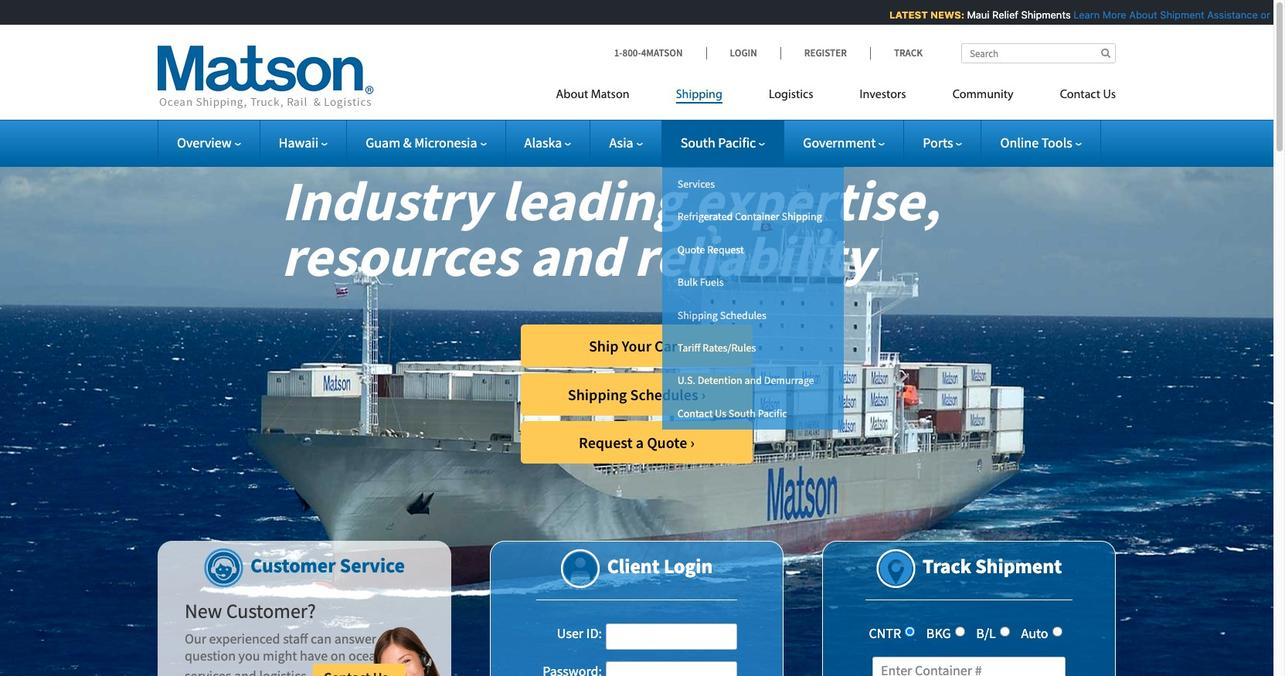 Task type: vqa. For each thing, say whether or not it's contained in the screenshot.
Ship Your Car › link
yes



Task type: describe. For each thing, give the bounding box(es) containing it.
assistance
[[1205, 9, 1256, 21]]

quote request
[[678, 243, 744, 256]]

fuels
[[700, 275, 724, 289]]

bulk fuels link
[[662, 266, 844, 299]]

ports link
[[923, 134, 963, 151]]

login link
[[706, 46, 780, 60]]

customer
[[250, 553, 336, 578]]

and inside industry leading expertise, resources and reliability
[[530, 221, 623, 291]]

investors link
[[837, 81, 930, 113]]

shipping for shipping schedules ›
[[568, 385, 627, 404]]

about matson link
[[556, 81, 653, 113]]

bulk fuels
[[678, 275, 724, 289]]

user
[[557, 624, 584, 642]]

more
[[1100, 9, 1124, 21]]

pacific inside contact us south pacific link
[[758, 406, 787, 420]]

user id:
[[557, 624, 602, 642]]

south pacific link
[[681, 134, 765, 151]]

track link
[[870, 46, 923, 60]]

our experienced staff can answer any question you might have on ocean services and logistics.
[[185, 630, 400, 676]]

tariff rates/rules
[[678, 341, 756, 355]]

overview
[[177, 134, 232, 151]]

con
[[1271, 9, 1285, 21]]

refrigerated container shipping link
[[662, 200, 844, 233]]

matson
[[591, 89, 630, 101]]

client
[[607, 553, 660, 579]]

Auto radio
[[1052, 627, 1062, 637]]

request inside "link"
[[707, 243, 744, 256]]

ship your car › link
[[521, 325, 753, 367]]

contact for contact us
[[1060, 89, 1101, 101]]

learn more about shipment assistance or con link
[[1071, 9, 1285, 21]]

u.s. detention and demurrage link
[[662, 364, 844, 397]]

new
[[185, 598, 222, 624]]

quote request link
[[662, 233, 844, 266]]

investors
[[860, 89, 906, 101]]

learn
[[1071, 9, 1098, 21]]

auto
[[1021, 624, 1049, 642]]

asia
[[609, 134, 634, 151]]

micronesia
[[414, 134, 477, 151]]

staff
[[283, 630, 308, 648]]

cntr
[[869, 624, 901, 642]]

quote inside quote request "link"
[[678, 243, 705, 256]]

Search search field
[[962, 43, 1116, 63]]

1 vertical spatial and
[[745, 374, 762, 387]]

refrigerated container shipping
[[678, 210, 822, 224]]

schedules for shipping schedules
[[720, 308, 767, 322]]

shipping link
[[653, 81, 746, 113]]

alaska
[[524, 134, 562, 151]]

can
[[311, 630, 332, 648]]

community
[[953, 89, 1014, 101]]

image of smiling customer service agent ready to help. image
[[363, 627, 451, 676]]

services
[[678, 177, 715, 191]]

logistics link
[[746, 81, 837, 113]]

service
[[340, 553, 405, 578]]

BKG radio
[[955, 627, 965, 637]]

maui
[[965, 9, 987, 21]]

ship your car ›
[[589, 336, 685, 356]]

0 horizontal spatial shipment
[[976, 553, 1062, 579]]

contact us south pacific
[[678, 406, 787, 420]]

resources
[[281, 221, 518, 291]]

CNTR radio
[[905, 627, 915, 637]]

alaska link
[[524, 134, 571, 151]]

industry
[[281, 165, 490, 236]]

south pacific
[[681, 134, 756, 151]]

hawaii link
[[279, 134, 328, 151]]

services and
[[185, 667, 256, 676]]

request a quote › link
[[521, 421, 753, 464]]

detention
[[698, 374, 743, 387]]

news:
[[928, 9, 962, 21]]

experienced
[[209, 630, 280, 648]]

tools
[[1042, 134, 1073, 151]]

shipping schedules link
[[662, 299, 844, 332]]

about matson
[[556, 89, 630, 101]]

blue matson logo with ocean, shipping, truck, rail and logistics written beneath it. image
[[158, 46, 374, 109]]

› for request a quote ›
[[690, 433, 695, 452]]

b/l
[[976, 624, 996, 642]]

contact for contact us south pacific
[[678, 406, 713, 420]]

0 horizontal spatial pacific
[[718, 134, 756, 151]]

request a quote ›
[[579, 433, 695, 452]]

shipping right container
[[782, 210, 822, 224]]

› inside shipping schedules › link
[[701, 385, 706, 404]]

u.s. detention and demurrage
[[678, 374, 814, 387]]

container
[[735, 210, 780, 224]]

Enter Container # text field
[[873, 657, 1066, 676]]

tariff rates/rules link
[[662, 332, 844, 364]]

logistics
[[769, 89, 814, 101]]

search image
[[1101, 48, 1111, 58]]



Task type: locate. For each thing, give the bounding box(es) containing it.
us down search image
[[1103, 89, 1116, 101]]

customer?
[[226, 598, 316, 624]]

1-800-4matson link
[[614, 46, 706, 60]]

1 vertical spatial pacific
[[758, 406, 787, 420]]

shipping for shipping schedules
[[678, 308, 718, 322]]

shipping up south pacific on the top of page
[[676, 89, 723, 101]]

0 horizontal spatial south
[[681, 134, 715, 151]]

reliability
[[634, 221, 874, 291]]

client login
[[607, 553, 713, 579]]

shipping down bulk fuels
[[678, 308, 718, 322]]

top menu navigation
[[556, 81, 1116, 113]]

0 horizontal spatial schedules
[[630, 385, 698, 404]]

your
[[622, 336, 652, 356]]

online tools
[[1001, 134, 1073, 151]]

contact us link
[[1037, 81, 1116, 113]]

contact
[[1060, 89, 1101, 101], [678, 406, 713, 420]]

request left a
[[579, 433, 633, 452]]

quote right a
[[647, 433, 687, 452]]

us down detention
[[715, 406, 727, 420]]

track
[[894, 46, 923, 60], [923, 553, 972, 579]]

contact us south pacific link
[[662, 397, 844, 430]]

1 vertical spatial us
[[715, 406, 727, 420]]

2 vertical spatial ›
[[690, 433, 695, 452]]

schedules down bulk fuels link
[[720, 308, 767, 322]]

1 horizontal spatial contact
[[1060, 89, 1101, 101]]

0 vertical spatial schedules
[[720, 308, 767, 322]]

south up 'services' at the top
[[681, 134, 715, 151]]

track for track shipment
[[923, 553, 972, 579]]

0 vertical spatial contact
[[1060, 89, 1101, 101]]

us inside "top menu" "navigation"
[[1103, 89, 1116, 101]]

logistics.
[[259, 667, 310, 676]]

1 vertical spatial track
[[923, 553, 972, 579]]

1 vertical spatial ›
[[701, 385, 706, 404]]

1 vertical spatial quote
[[647, 433, 687, 452]]

contact inside contact us south pacific link
[[678, 406, 713, 420]]

guam
[[366, 134, 400, 151]]

0 horizontal spatial login
[[664, 553, 713, 579]]

Password: password field
[[606, 662, 737, 676]]

contact up tools
[[1060, 89, 1101, 101]]

us for contact us south pacific
[[715, 406, 727, 420]]

ocean
[[349, 647, 383, 665]]

our
[[185, 630, 206, 648]]

shipping schedules ›
[[568, 385, 706, 404]]

contact down u.s.
[[678, 406, 713, 420]]

leading
[[501, 165, 683, 236]]

0 vertical spatial request
[[707, 243, 744, 256]]

relief
[[990, 9, 1016, 21]]

1 horizontal spatial request
[[707, 243, 744, 256]]

0 vertical spatial about
[[1127, 9, 1155, 21]]

tariff
[[678, 341, 701, 355]]

1-800-4matson
[[614, 46, 683, 60]]

shipping schedules › link
[[521, 373, 753, 416]]

bulk
[[678, 275, 698, 289]]

schedules for shipping schedules ›
[[630, 385, 698, 404]]

latest
[[887, 9, 926, 21]]

0 vertical spatial south
[[681, 134, 715, 151]]

you
[[239, 647, 260, 665]]

B/L radio
[[1000, 627, 1010, 637]]

0 horizontal spatial and
[[530, 221, 623, 291]]

south
[[681, 134, 715, 151], [729, 406, 756, 420]]

latest news: maui relief shipments learn more about shipment assistance or con
[[887, 9, 1285, 21]]

pacific
[[718, 134, 756, 151], [758, 406, 787, 420]]

0 horizontal spatial contact
[[678, 406, 713, 420]]

0 vertical spatial login
[[730, 46, 757, 60]]

ports
[[923, 134, 953, 151]]

800-
[[623, 46, 641, 60]]

0 vertical spatial pacific
[[718, 134, 756, 151]]

have
[[300, 647, 328, 665]]

services link
[[662, 168, 844, 200]]

online
[[1001, 134, 1039, 151]]

guam & micronesia link
[[366, 134, 487, 151]]

quote up bulk
[[678, 243, 705, 256]]

request
[[707, 243, 744, 256], [579, 433, 633, 452]]

1 horizontal spatial and
[[745, 374, 762, 387]]

track shipment
[[923, 553, 1062, 579]]

quote
[[678, 243, 705, 256], [647, 433, 687, 452]]

› inside ship your car › link
[[680, 336, 685, 356]]

or
[[1258, 9, 1268, 21]]

demurrage
[[764, 374, 814, 387]]

0 horizontal spatial us
[[715, 406, 727, 420]]

contact us
[[1060, 89, 1116, 101]]

1 horizontal spatial login
[[730, 46, 757, 60]]

us
[[1103, 89, 1116, 101], [715, 406, 727, 420]]

&
[[403, 134, 412, 151]]

› right u.s.
[[701, 385, 706, 404]]

0 vertical spatial shipment
[[1158, 9, 1202, 21]]

us for contact us
[[1103, 89, 1116, 101]]

› down contact us south pacific
[[690, 433, 695, 452]]

1 horizontal spatial shipment
[[1158, 9, 1202, 21]]

1 vertical spatial south
[[729, 406, 756, 420]]

register link
[[780, 46, 870, 60]]

shipment left assistance at right top
[[1158, 9, 1202, 21]]

about
[[1127, 9, 1155, 21], [556, 89, 588, 101]]

1 vertical spatial request
[[579, 433, 633, 452]]

0 vertical spatial and
[[530, 221, 623, 291]]

1 vertical spatial contact
[[678, 406, 713, 420]]

might
[[263, 647, 297, 665]]

question
[[185, 647, 236, 665]]

› for ship your car ›
[[680, 336, 685, 356]]

shipping
[[676, 89, 723, 101], [782, 210, 822, 224], [678, 308, 718, 322], [568, 385, 627, 404]]

on
[[331, 647, 346, 665]]

0 vertical spatial us
[[1103, 89, 1116, 101]]

shipping for shipping
[[676, 89, 723, 101]]

0 vertical spatial quote
[[678, 243, 705, 256]]

login
[[730, 46, 757, 60], [664, 553, 713, 579]]

1 horizontal spatial schedules
[[720, 308, 767, 322]]

1 horizontal spatial ›
[[690, 433, 695, 452]]

guam & micronesia
[[366, 134, 477, 151]]

pacific up services link
[[718, 134, 756, 151]]

1 horizontal spatial about
[[1127, 9, 1155, 21]]

track up bkg radio
[[923, 553, 972, 579]]

track for track link
[[894, 46, 923, 60]]

schedules down "car"
[[630, 385, 698, 404]]

overview link
[[177, 134, 241, 151]]

new customer?
[[185, 598, 316, 624]]

pacific down demurrage
[[758, 406, 787, 420]]

government
[[803, 134, 876, 151]]

0 vertical spatial track
[[894, 46, 923, 60]]

1 horizontal spatial south
[[729, 406, 756, 420]]

id:
[[586, 624, 602, 642]]

1 vertical spatial schedules
[[630, 385, 698, 404]]

2 horizontal spatial ›
[[701, 385, 706, 404]]

track down latest
[[894, 46, 923, 60]]

industry leading expertise, resources and reliability
[[281, 165, 941, 291]]

› right "car"
[[680, 336, 685, 356]]

› inside request a quote › link
[[690, 433, 695, 452]]

shipment
[[1158, 9, 1202, 21], [976, 553, 1062, 579]]

contact inside contact us link
[[1060, 89, 1101, 101]]

0 horizontal spatial request
[[579, 433, 633, 452]]

shipping schedules
[[678, 308, 767, 322]]

asia link
[[609, 134, 643, 151]]

shipping inside "top menu" "navigation"
[[676, 89, 723, 101]]

u.s.
[[678, 374, 696, 387]]

about right more
[[1127, 9, 1155, 21]]

1-
[[614, 46, 623, 60]]

1 vertical spatial about
[[556, 89, 588, 101]]

login up shipping link
[[730, 46, 757, 60]]

shipment up "b/l" radio
[[976, 553, 1062, 579]]

None search field
[[962, 43, 1116, 63]]

government link
[[803, 134, 885, 151]]

shipping down ship
[[568, 385, 627, 404]]

bkg
[[927, 624, 951, 642]]

0 vertical spatial ›
[[680, 336, 685, 356]]

1 horizontal spatial pacific
[[758, 406, 787, 420]]

1 vertical spatial shipment
[[976, 553, 1062, 579]]

0 horizontal spatial about
[[556, 89, 588, 101]]

quote inside request a quote › link
[[647, 433, 687, 452]]

about inside "top menu" "navigation"
[[556, 89, 588, 101]]

login right client
[[664, 553, 713, 579]]

hawaii
[[279, 134, 319, 151]]

1 horizontal spatial us
[[1103, 89, 1116, 101]]

request up 'fuels'
[[707, 243, 744, 256]]

south inside contact us south pacific link
[[729, 406, 756, 420]]

south down the u.s. detention and demurrage
[[729, 406, 756, 420]]

User ID: text field
[[606, 624, 737, 650]]

rates/rules
[[703, 341, 756, 355]]

about left matson
[[556, 89, 588, 101]]

car
[[655, 336, 677, 356]]

1 vertical spatial login
[[664, 553, 713, 579]]

customer service
[[250, 553, 405, 578]]

shipments
[[1019, 9, 1069, 21]]

community link
[[930, 81, 1037, 113]]

0 horizontal spatial ›
[[680, 336, 685, 356]]



